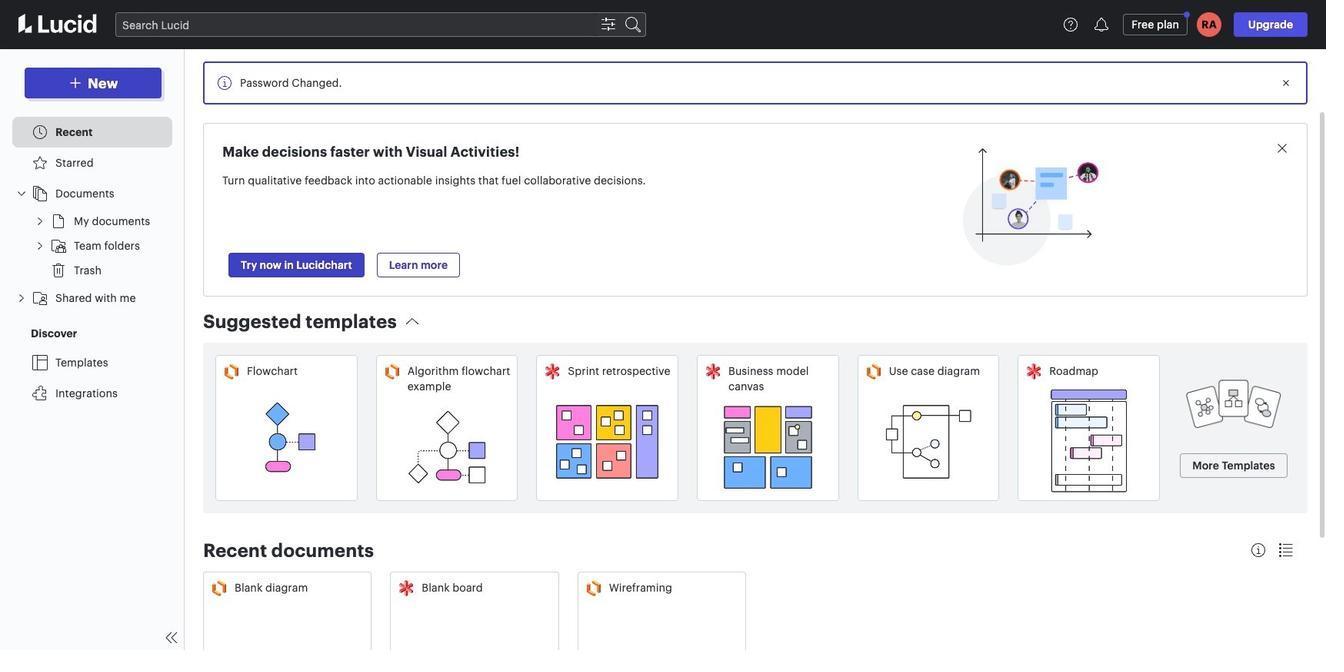 Task type: vqa. For each thing, say whether or not it's contained in the screenshot.
Row to the middle
no



Task type: locate. For each thing, give the bounding box(es) containing it.
tree item
[[12, 117, 172, 148]]

group
[[12, 209, 172, 283]]

tree
[[12, 117, 172, 409]]

grid
[[203, 572, 1308, 651]]

Search Lucid text field
[[116, 13, 596, 36]]



Task type: describe. For each thing, give the bounding box(es) containing it.
flowchart template preview image
[[222, 390, 351, 495]]

algorithm flowchart example template preview image
[[383, 401, 511, 495]]

sprint retrospective template preview image
[[543, 390, 672, 495]]

roadmap template preview image
[[1025, 390, 1153, 495]]

business model canvas template preview image
[[704, 401, 832, 495]]

use case diagram template preview image
[[865, 390, 993, 495]]



